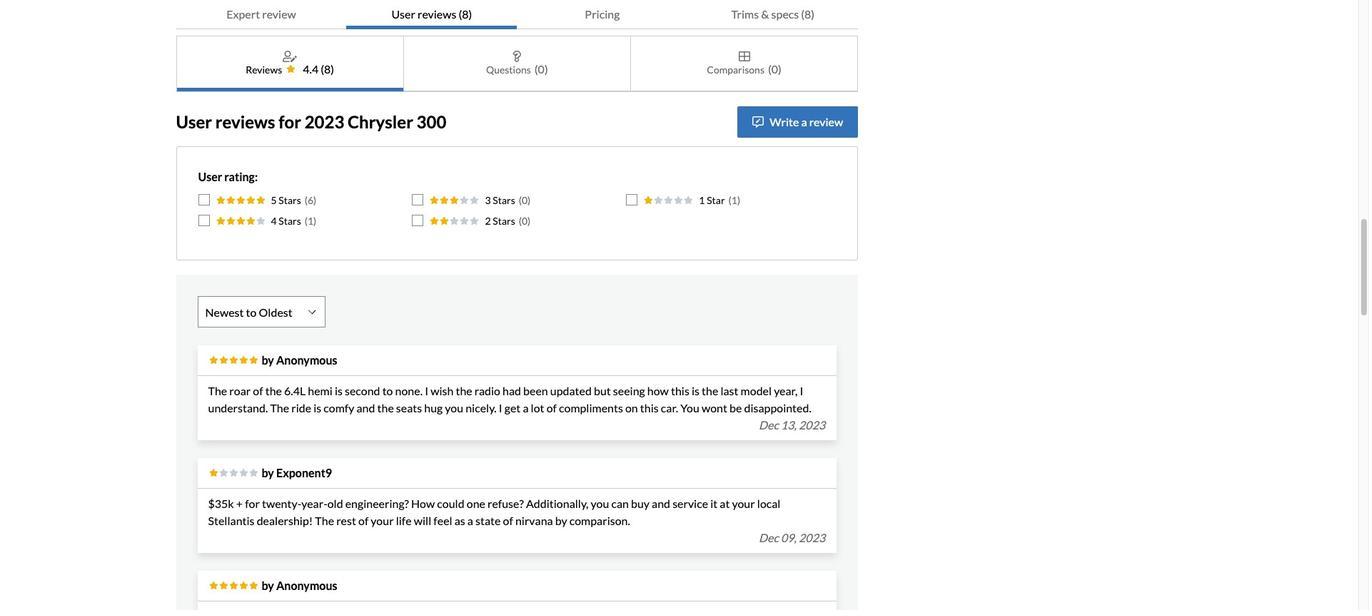 Task type: locate. For each thing, give the bounding box(es) containing it.
2 vertical spatial user
[[198, 170, 222, 183]]

stars right 4 on the left of the page
[[279, 215, 301, 227]]

1 horizontal spatial (8)
[[459, 7, 472, 21]]

(0) for questions (0)
[[535, 62, 548, 76]]

) up 4 stars ( 1 )
[[314, 194, 317, 206]]

2 horizontal spatial the
[[315, 514, 334, 528]]

stellantis
[[208, 514, 255, 528]]

the up wont
[[702, 384, 718, 398]]

1 horizontal spatial the
[[270, 401, 289, 415]]

1 horizontal spatial you
[[591, 497, 609, 510]]

1 tab list from the top
[[176, 0, 858, 29]]

0 vertical spatial the
[[208, 384, 227, 398]]

0 vertical spatial a
[[801, 115, 807, 129]]

user for user reviews for 2023 chrysler 300
[[176, 111, 212, 132]]

by down the dealership!
[[262, 579, 274, 593]]

) for 4 stars ( 1 )
[[314, 215, 317, 227]]

seeing
[[613, 384, 645, 398]]

a left lot
[[523, 401, 529, 415]]

0 vertical spatial and
[[357, 401, 375, 415]]

2 horizontal spatial i
[[800, 384, 803, 398]]

5 stars ( 6 )
[[271, 194, 317, 206]]

( for 3 stars
[[519, 194, 522, 206]]

you
[[445, 401, 463, 415], [591, 497, 609, 510]]

1 horizontal spatial 1
[[699, 194, 705, 206]]

is up you
[[692, 384, 700, 398]]

reviews for for
[[215, 111, 275, 132]]

)
[[314, 194, 317, 206], [528, 194, 531, 206], [737, 194, 740, 206], [314, 215, 317, 227], [528, 215, 531, 227]]

1 horizontal spatial for
[[279, 111, 301, 132]]

how
[[647, 384, 669, 398]]

1 vertical spatial for
[[245, 497, 260, 510]]

a inside the roar of the 6.4l hemi is second to none. i wish the radio had been updated but seeing how this is the last model year, i understand. the ride is comfy and the seats hug you nicely.  i get a lot of compliments on this car. you wont be disappointed. dec 13, 2023
[[523, 401, 529, 415]]

dealership!
[[257, 514, 313, 528]]

a right as
[[468, 514, 473, 528]]

0 vertical spatial anonymous
[[276, 353, 337, 367]]

and inside $35k + for twenty-year-old engineering? how could one refuse? additionally, you can buy and service it at your local stellantis dealership! the rest of your life will feel as a state of nirvana by comparison. dec 09, 2023
[[652, 497, 670, 510]]

) right the star
[[737, 194, 740, 206]]

is
[[335, 384, 343, 398], [692, 384, 700, 398], [314, 401, 321, 415]]

2023 right 09,
[[799, 531, 825, 545]]

star
[[707, 194, 725, 206]]

radio
[[475, 384, 500, 398]]

0 vertical spatial user
[[392, 7, 415, 21]]

1 0 from the top
[[522, 194, 528, 206]]

this up you
[[671, 384, 690, 398]]

tab list
[[176, 0, 858, 29], [176, 36, 858, 92]]

1 horizontal spatial i
[[499, 401, 502, 415]]

1 for 1 star ( 1 )
[[732, 194, 737, 206]]

1 horizontal spatial is
[[335, 384, 343, 398]]

2 horizontal spatial is
[[692, 384, 700, 398]]

0 vertical spatial reviews
[[418, 7, 457, 21]]

comparison.
[[570, 514, 630, 528]]

1 horizontal spatial and
[[652, 497, 670, 510]]

expert review
[[226, 7, 296, 21]]

review right write
[[809, 115, 843, 129]]

stars right 3
[[493, 194, 515, 206]]

(0) right question image
[[535, 62, 548, 76]]

2 horizontal spatial (8)
[[801, 7, 815, 21]]

2 vertical spatial a
[[468, 514, 473, 528]]

0 horizontal spatial for
[[245, 497, 260, 510]]

life
[[396, 514, 412, 528]]

1 horizontal spatial review
[[809, 115, 843, 129]]

nicely.
[[466, 401, 497, 415]]

for for +
[[245, 497, 260, 510]]

1 vertical spatial by anonymous
[[262, 579, 337, 593]]

expert review tab
[[176, 0, 347, 29]]

as
[[455, 514, 465, 528]]

(
[[305, 194, 308, 206], [519, 194, 522, 206], [729, 194, 732, 206], [305, 215, 308, 227], [519, 215, 522, 227]]

1 vertical spatial a
[[523, 401, 529, 415]]

) up 2 stars ( 0 ) at left
[[528, 194, 531, 206]]

&
[[761, 7, 769, 21]]

updated
[[550, 384, 592, 398]]

2 tab list from the top
[[176, 36, 858, 92]]

( for 5 stars
[[305, 194, 308, 206]]

buy
[[631, 497, 650, 510]]

1 vertical spatial user
[[176, 111, 212, 132]]

user
[[392, 7, 415, 21], [176, 111, 212, 132], [198, 170, 222, 183]]

1 left the star
[[699, 194, 705, 206]]

stars for 5 stars
[[279, 194, 301, 206]]

0 horizontal spatial this
[[640, 401, 659, 415]]

2 horizontal spatial 1
[[732, 194, 737, 206]]

0 horizontal spatial (0)
[[535, 62, 548, 76]]

1 down "6"
[[308, 215, 314, 227]]

0 horizontal spatial and
[[357, 401, 375, 415]]

) down "6"
[[314, 215, 317, 227]]

the
[[265, 384, 282, 398], [456, 384, 472, 398], [702, 384, 718, 398], [377, 401, 394, 415]]

i left wish
[[425, 384, 428, 398]]

trims
[[731, 7, 759, 21]]

2 by anonymous from the top
[[262, 579, 337, 593]]

1 vertical spatial your
[[371, 514, 394, 528]]

your down engineering?
[[371, 514, 394, 528]]

by anonymous up 6.4l
[[262, 353, 337, 367]]

feel
[[434, 514, 452, 528]]

2023 inside the roar of the 6.4l hemi is second to none. i wish the radio had been updated but seeing how this is the last model year, i understand. the ride is comfy and the seats hug you nicely.  i get a lot of compliments on this car. you wont be disappointed. dec 13, 2023
[[799, 418, 825, 432]]

the down year-
[[315, 514, 334, 528]]

2 vertical spatial the
[[315, 514, 334, 528]]

i right year,
[[800, 384, 803, 398]]

( up 2 stars ( 0 ) at left
[[519, 194, 522, 206]]

reviews
[[418, 7, 457, 21], [215, 111, 275, 132]]

0
[[522, 194, 528, 206], [522, 215, 528, 227]]

local
[[757, 497, 781, 510]]

0 horizontal spatial reviews
[[215, 111, 275, 132]]

1 dec from the top
[[759, 418, 779, 432]]

1 anonymous from the top
[[276, 353, 337, 367]]

( for 2 stars
[[519, 215, 522, 227]]

review
[[262, 7, 296, 21], [809, 115, 843, 129]]

1 right the star
[[732, 194, 737, 206]]

0 horizontal spatial your
[[371, 514, 394, 528]]

for for reviews
[[279, 111, 301, 132]]

0 vertical spatial by anonymous
[[262, 353, 337, 367]]

(8)
[[459, 7, 472, 21], [801, 7, 815, 21], [321, 62, 334, 76]]

1 vertical spatial reviews
[[215, 111, 275, 132]]

the roar of the 6.4l hemi is second to none. i wish the radio had been updated but seeing how this is the last model year, i understand. the ride is comfy and the seats hug you nicely.  i get a lot of compliments on this car. you wont be disappointed. dec 13, 2023
[[208, 384, 825, 432]]

specs
[[772, 7, 799, 21]]

for right + at the left of the page
[[245, 497, 260, 510]]

dec inside the roar of the 6.4l hemi is second to none. i wish the radio had been updated but seeing how this is the last model year, i understand. the ride is comfy and the seats hug you nicely.  i get a lot of compliments on this car. you wont be disappointed. dec 13, 2023
[[759, 418, 779, 432]]

and right buy
[[652, 497, 670, 510]]

model
[[741, 384, 772, 398]]

1 horizontal spatial your
[[732, 497, 755, 510]]

comfy
[[324, 401, 354, 415]]

seats
[[396, 401, 422, 415]]

user reviews (8) tab
[[347, 0, 517, 29]]

stars
[[279, 194, 301, 206], [493, 194, 515, 206], [279, 215, 301, 227], [493, 215, 515, 227]]

your right at at the bottom right
[[732, 497, 755, 510]]

( for 1 star
[[729, 194, 732, 206]]

1 vertical spatial anonymous
[[276, 579, 337, 593]]

the left roar
[[208, 384, 227, 398]]

is up comfy
[[335, 384, 343, 398]]

0 vertical spatial tab list
[[176, 0, 858, 29]]

for down reviews
[[279, 111, 301, 132]]

0 vertical spatial review
[[262, 7, 296, 21]]

09,
[[781, 531, 797, 545]]

reviews inside tab
[[418, 7, 457, 21]]

user reviews (8)
[[392, 7, 472, 21]]

a right write
[[801, 115, 807, 129]]

review inside tab
[[262, 7, 296, 21]]

0 horizontal spatial the
[[208, 384, 227, 398]]

for
[[279, 111, 301, 132], [245, 497, 260, 510]]

by inside $35k + for twenty-year-old engineering? how could one refuse? additionally, you can buy and service it at your local stellantis dealership! the rest of your life will feel as a state of nirvana by comparison. dec 09, 2023
[[555, 514, 567, 528]]

understand.
[[208, 401, 268, 415]]

1 by anonymous from the top
[[262, 353, 337, 367]]

0 up 2 stars ( 0 ) at left
[[522, 194, 528, 206]]

1 vertical spatial you
[[591, 497, 609, 510]]

( down 3 stars ( 0 )
[[519, 215, 522, 227]]

to
[[382, 384, 393, 398]]

the right wish
[[456, 384, 472, 398]]

reviews
[[246, 63, 282, 75]]

1 horizontal spatial this
[[671, 384, 690, 398]]

1 vertical spatial 0
[[522, 215, 528, 227]]

0 vertical spatial this
[[671, 384, 690, 398]]

the left ride
[[270, 401, 289, 415]]

this right the on
[[640, 401, 659, 415]]

by anonymous
[[262, 353, 337, 367], [262, 579, 337, 593]]

you inside $35k + for twenty-year-old engineering? how could one refuse? additionally, you can buy and service it at your local stellantis dealership! the rest of your life will feel as a state of nirvana by comparison. dec 09, 2023
[[591, 497, 609, 510]]

comparisons count element
[[768, 61, 782, 78]]

2 dec from the top
[[759, 531, 779, 545]]

1 horizontal spatial reviews
[[418, 7, 457, 21]]

2 0 from the top
[[522, 215, 528, 227]]

anonymous up 6.4l
[[276, 353, 337, 367]]

2 anonymous from the top
[[276, 579, 337, 593]]

your
[[732, 497, 755, 510], [371, 514, 394, 528]]

by
[[262, 353, 274, 367], [262, 466, 274, 480], [555, 514, 567, 528], [262, 579, 274, 593]]

i
[[425, 384, 428, 398], [800, 384, 803, 398], [499, 401, 502, 415]]

2 vertical spatial 2023
[[799, 531, 825, 545]]

1 horizontal spatial a
[[523, 401, 529, 415]]

user for user rating:
[[198, 170, 222, 183]]

1 horizontal spatial (0)
[[768, 62, 782, 76]]

1 (0) from the left
[[535, 62, 548, 76]]

( up 4 stars ( 1 )
[[305, 194, 308, 206]]

dec
[[759, 418, 779, 432], [759, 531, 779, 545]]

0 vertical spatial dec
[[759, 418, 779, 432]]

you right hug
[[445, 401, 463, 415]]

and inside the roar of the 6.4l hemi is second to none. i wish the radio had been updated but seeing how this is the last model year, i understand. the ride is comfy and the seats hug you nicely.  i get a lot of compliments on this car. you wont be disappointed. dec 13, 2023
[[357, 401, 375, 415]]

refuse?
[[488, 497, 524, 510]]

chrysler
[[348, 111, 413, 132]]

( down "6"
[[305, 215, 308, 227]]

exponent9
[[276, 466, 332, 480]]

anonymous down the dealership!
[[276, 579, 337, 593]]

and
[[357, 401, 375, 415], [652, 497, 670, 510]]

by anonymous down the dealership!
[[262, 579, 337, 593]]

stars right 2
[[493, 215, 515, 227]]

reviews for (8)
[[418, 7, 457, 21]]

) down 3 stars ( 0 )
[[528, 215, 531, 227]]

(0) right th large icon at the top right of the page
[[768, 62, 782, 76]]

a inside $35k + for twenty-year-old engineering? how could one refuse? additionally, you can buy and service it at your local stellantis dealership! the rest of your life will feel as a state of nirvana by comparison. dec 09, 2023
[[468, 514, 473, 528]]

comparisons
[[707, 63, 765, 75]]

2023
[[305, 111, 344, 132], [799, 418, 825, 432], [799, 531, 825, 545]]

question image
[[513, 51, 521, 62]]

0 down 3 stars ( 0 )
[[522, 215, 528, 227]]

0 vertical spatial 0
[[522, 194, 528, 206]]

stars right 5
[[279, 194, 301, 206]]

1 vertical spatial tab list
[[176, 36, 858, 92]]

dec left 09,
[[759, 531, 779, 545]]

i left get
[[499, 401, 502, 415]]

you up comparison.
[[591, 497, 609, 510]]

trims & specs (8)
[[731, 7, 815, 21]]

0 horizontal spatial review
[[262, 7, 296, 21]]

1
[[699, 194, 705, 206], [732, 194, 737, 206], [308, 215, 314, 227]]

dec inside $35k + for twenty-year-old engineering? how could one refuse? additionally, you can buy and service it at your local stellantis dealership! the rest of your life will feel as a state of nirvana by comparison. dec 09, 2023
[[759, 531, 779, 545]]

review right expert
[[262, 7, 296, 21]]

13,
[[781, 418, 797, 432]]

6.4l
[[284, 384, 306, 398]]

you
[[681, 401, 700, 415]]

by up the understand.
[[262, 353, 274, 367]]

a
[[801, 115, 807, 129], [523, 401, 529, 415], [468, 514, 473, 528]]

expert
[[226, 7, 260, 21]]

and down "second"
[[357, 401, 375, 415]]

2023 down "reviews count" "element"
[[305, 111, 344, 132]]

0 vertical spatial you
[[445, 401, 463, 415]]

0 horizontal spatial 1
[[308, 215, 314, 227]]

2023 right 13,
[[799, 418, 825, 432]]

1 vertical spatial dec
[[759, 531, 779, 545]]

0 horizontal spatial a
[[468, 514, 473, 528]]

0 vertical spatial 2023
[[305, 111, 344, 132]]

tab list containing expert review
[[176, 0, 858, 29]]

for inside $35k + for twenty-year-old engineering? how could one refuse? additionally, you can buy and service it at your local stellantis dealership! the rest of your life will feel as a state of nirvana by comparison. dec 09, 2023
[[245, 497, 260, 510]]

0 horizontal spatial you
[[445, 401, 463, 415]]

1 vertical spatial review
[[809, 115, 843, 129]]

dec down disappointed.
[[759, 418, 779, 432]]

anonymous
[[276, 353, 337, 367], [276, 579, 337, 593]]

been
[[523, 384, 548, 398]]

tab list containing 4.4
[[176, 36, 858, 92]]

1 vertical spatial 2023
[[799, 418, 825, 432]]

by down the additionally,
[[555, 514, 567, 528]]

is right ride
[[314, 401, 321, 415]]

1 vertical spatial and
[[652, 497, 670, 510]]

( right the star
[[729, 194, 732, 206]]

user inside user reviews (8) tab
[[392, 7, 415, 21]]

comment alt edit image
[[753, 116, 764, 128]]

2 (0) from the left
[[768, 62, 782, 76]]

0 vertical spatial for
[[279, 111, 301, 132]]

2 horizontal spatial a
[[801, 115, 807, 129]]



Task type: describe. For each thing, give the bounding box(es) containing it.
stars for 2 stars
[[493, 215, 515, 227]]

last
[[721, 384, 739, 398]]

write a review button
[[738, 106, 858, 138]]

questions count element
[[535, 61, 548, 78]]

1 star ( 1 )
[[699, 194, 740, 206]]

comparisons (0)
[[707, 62, 782, 76]]

by up twenty-
[[262, 466, 274, 480]]

but
[[594, 384, 611, 398]]

pricing tab
[[517, 0, 688, 29]]

wish
[[431, 384, 454, 398]]

2 stars ( 0 )
[[485, 215, 531, 227]]

1 vertical spatial the
[[270, 401, 289, 415]]

0 for 3 stars ( 0 )
[[522, 194, 528, 206]]

hug
[[424, 401, 443, 415]]

th large image
[[739, 51, 750, 62]]

second
[[345, 384, 380, 398]]

1 vertical spatial this
[[640, 401, 659, 415]]

compliments
[[559, 401, 623, 415]]

of down refuse?
[[503, 514, 513, 528]]

service
[[673, 497, 708, 510]]

4 stars ( 1 )
[[271, 215, 317, 227]]

ride
[[291, 401, 311, 415]]

reviews count element
[[321, 61, 334, 78]]

5
[[271, 194, 277, 206]]

user edit image
[[283, 51, 297, 62]]

of right rest
[[358, 514, 369, 528]]

at
[[720, 497, 730, 510]]

of right roar
[[253, 384, 263, 398]]

state
[[476, 514, 501, 528]]

0 horizontal spatial i
[[425, 384, 428, 398]]

you inside the roar of the 6.4l hemi is second to none. i wish the radio had been updated but seeing how this is the last model year, i understand. the ride is comfy and the seats hug you nicely.  i get a lot of compliments on this car. you wont be disappointed. dec 13, 2023
[[445, 401, 463, 415]]

) for 2 stars ( 0 )
[[528, 215, 531, 227]]

user for user reviews (8)
[[392, 7, 415, 21]]

4.4
[[303, 62, 319, 76]]

+
[[236, 497, 243, 510]]

) for 5 stars ( 6 )
[[314, 194, 317, 206]]

questions
[[486, 63, 531, 75]]

old
[[327, 497, 343, 510]]

car.
[[661, 401, 678, 415]]

the left 6.4l
[[265, 384, 282, 398]]

get
[[505, 401, 521, 415]]

nirvana
[[515, 514, 553, 528]]

disappointed.
[[744, 401, 812, 415]]

pricing
[[585, 7, 620, 21]]

stars for 3 stars
[[493, 194, 515, 206]]

write
[[770, 115, 799, 129]]

$35k + for twenty-year-old engineering? how could one refuse? additionally, you can buy and service it at your local stellantis dealership! the rest of your life will feel as a state of nirvana by comparison. dec 09, 2023
[[208, 497, 825, 545]]

0 vertical spatial your
[[732, 497, 755, 510]]

$35k
[[208, 497, 234, 510]]

(0) for comparisons (0)
[[768, 62, 782, 76]]

0 horizontal spatial (8)
[[321, 62, 334, 76]]

0 horizontal spatial is
[[314, 401, 321, 415]]

roar
[[229, 384, 251, 398]]

6
[[308, 194, 314, 206]]

lot
[[531, 401, 544, 415]]

write a review
[[770, 115, 843, 129]]

4.4 (8)
[[303, 62, 334, 76]]

1 for 4 stars ( 1 )
[[308, 215, 314, 227]]

year,
[[774, 384, 798, 398]]

trims & specs (8) tab
[[688, 0, 858, 29]]

2023 inside $35k + for twenty-year-old engineering? how could one refuse? additionally, you can buy and service it at your local stellantis dealership! the rest of your life will feel as a state of nirvana by comparison. dec 09, 2023
[[799, 531, 825, 545]]

a inside button
[[801, 115, 807, 129]]

one
[[467, 497, 485, 510]]

hemi
[[308, 384, 333, 398]]

can
[[611, 497, 629, 510]]

3
[[485, 194, 491, 206]]

year-
[[301, 497, 327, 510]]

questions (0)
[[486, 62, 548, 76]]

of right lot
[[547, 401, 557, 415]]

4
[[271, 215, 277, 227]]

2
[[485, 215, 491, 227]]

how
[[411, 497, 435, 510]]

engineering?
[[345, 497, 409, 510]]

300
[[417, 111, 446, 132]]

additionally,
[[526, 497, 589, 510]]

review inside button
[[809, 115, 843, 129]]

will
[[414, 514, 431, 528]]

stars for 4 stars
[[279, 215, 301, 227]]

user reviews for 2023 chrysler 300
[[176, 111, 446, 132]]

wont
[[702, 401, 728, 415]]

3 stars ( 0 )
[[485, 194, 531, 206]]

) for 1 star ( 1 )
[[737, 194, 740, 206]]

it
[[710, 497, 718, 510]]

( for 4 stars
[[305, 215, 308, 227]]

be
[[730, 401, 742, 415]]

had
[[503, 384, 521, 398]]

the down "to"
[[377, 401, 394, 415]]

none.
[[395, 384, 423, 398]]

could
[[437, 497, 465, 510]]

rating:
[[224, 170, 258, 183]]

the inside $35k + for twenty-year-old engineering? how could one refuse? additionally, you can buy and service it at your local stellantis dealership! the rest of your life will feel as a state of nirvana by comparison. dec 09, 2023
[[315, 514, 334, 528]]

0 for 2 stars ( 0 )
[[522, 215, 528, 227]]

by exponent9
[[262, 466, 332, 480]]

twenty-
[[262, 497, 301, 510]]

rest
[[336, 514, 356, 528]]

user rating:
[[198, 170, 258, 183]]

on
[[625, 401, 638, 415]]

) for 3 stars ( 0 )
[[528, 194, 531, 206]]



Task type: vqa. For each thing, say whether or not it's contained in the screenshot.
1st Est. $0/mo.* button from the left
no



